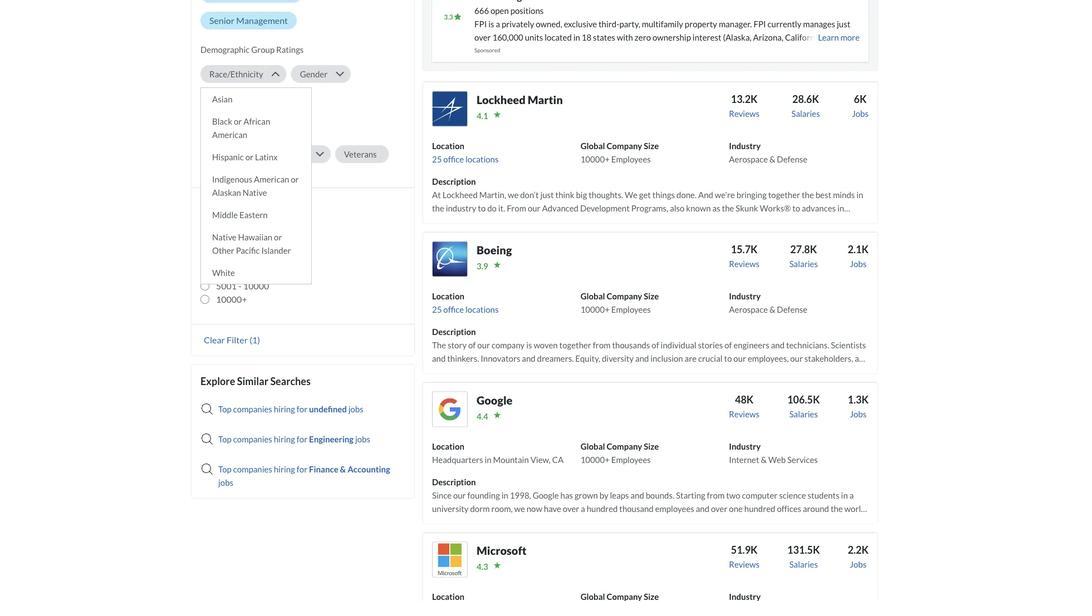 Task type: vqa. For each thing, say whether or not it's contained in the screenshot.
Pacific
yes



Task type: locate. For each thing, give the bounding box(es) containing it.
salaries for google
[[790, 409, 818, 419]]

location headquarters in mountain view, ca
[[432, 442, 564, 465]]

the right of
[[834, 217, 846, 227]]

defense down 27.8k salaries at the right top
[[777, 305, 808, 315]]

1 vertical spatial american
[[254, 174, 289, 184]]

companies down top companies hiring for engineering jobs
[[233, 465, 272, 475]]

to
[[478, 203, 486, 213], [793, 203, 801, 213], [758, 217, 766, 227], [599, 230, 607, 240]]

50
[[228, 214, 238, 225]]

2 hiring from the top
[[274, 435, 295, 445]]

location down boeing image
[[432, 291, 465, 301]]

always down also
[[668, 217, 693, 227]]

salaries
[[792, 108, 821, 119], [790, 259, 818, 269], [790, 409, 818, 419], [790, 560, 818, 570]]

lockheed up 4.1
[[477, 93, 526, 107]]

employees for google
[[612, 455, 651, 465]]

native hawaiian or other pacific islander
[[212, 232, 291, 256]]

boeing
[[477, 244, 512, 257]]

indigenous
[[212, 174, 253, 184]]

25 office locations link for boeing
[[432, 305, 499, 315]]

get
[[640, 190, 651, 200]]

1 vertical spatial 25 office locations link
[[432, 305, 499, 315]]

2 vertical spatial hiring
[[274, 465, 295, 475]]

always up face.
[[522, 217, 547, 227]]

1 horizontal spatial in
[[838, 203, 845, 213]]

0 vertical spatial location
[[432, 141, 465, 151]]

1 vertical spatial office
[[444, 305, 464, 315]]

or inside the indigenous american or alaskan native
[[291, 174, 299, 184]]

or up islander
[[274, 232, 282, 242]]

jobs for microsoft
[[850, 560, 867, 570]]

1 location 25 office locations from the top
[[432, 141, 499, 164]]

companies inside top companies hiring for finance & accounting jobs
[[233, 465, 272, 475]]

2 vertical spatial industry
[[730, 442, 761, 452]]

or
[[234, 116, 242, 126], [236, 149, 244, 159], [246, 152, 254, 162], [291, 174, 299, 184], [274, 232, 282, 242]]

middle eastern
[[212, 210, 268, 220]]

1 vertical spatial employees
[[612, 305, 651, 315]]

reviews down the 51.9k
[[730, 560, 760, 570]]

0 vertical spatial 25 office locations link
[[432, 154, 499, 164]]

3 for from the top
[[297, 465, 308, 475]]

to left do
[[478, 203, 486, 213]]

that
[[665, 230, 680, 240]]

top for top companies hiring for engineering jobs
[[218, 435, 232, 445]]

industry up internet on the bottom right of page
[[730, 442, 761, 452]]

3 industry from the top
[[730, 442, 761, 452]]

0 vertical spatial aerospace
[[730, 154, 768, 164]]

& inside industry internet & web services
[[761, 455, 767, 465]]

industry aerospace & defense up together
[[730, 141, 808, 164]]

4.3
[[477, 562, 489, 572]]

industry for boeing
[[730, 291, 761, 301]]

1 description from the top
[[432, 176, 476, 187]]

location 25 office locations down 3.9
[[432, 291, 499, 315]]

we're up as
[[715, 190, 735, 200]]

in right minds
[[857, 190, 864, 200]]

0 vertical spatial industry
[[730, 141, 761, 151]]

senior
[[209, 15, 235, 26]]

0 vertical spatial in
[[857, 190, 864, 200]]

minds
[[833, 190, 855, 200]]

1 industry from the top
[[730, 141, 761, 151]]

defense for boeing
[[777, 305, 808, 315]]

1 global company size 10000+ employees from the top
[[581, 141, 659, 164]]

- right 201
[[233, 241, 237, 252]]

2 vertical spatial location
[[432, 442, 465, 452]]

1 for from the top
[[297, 404, 308, 414]]

for left engineering
[[297, 435, 308, 445]]

1 office from the top
[[444, 154, 464, 164]]

1 vertical spatial global company size 10000+ employees
[[581, 291, 659, 315]]

hiring down top companies hiring for undefined jobs
[[274, 435, 295, 445]]

2 locations from the top
[[466, 305, 499, 315]]

2.1k
[[848, 243, 869, 256]]

in
[[857, 190, 864, 200], [838, 203, 845, 213], [485, 455, 492, 465]]

jobs for top companies hiring for engineering jobs
[[355, 435, 371, 445]]

the up "check"
[[788, 217, 800, 227]]

200
[[233, 227, 249, 238]]

& for google
[[761, 455, 767, 465]]

office up industry
[[444, 154, 464, 164]]

location inside location headquarters in mountain view, ca
[[432, 442, 465, 452]]

2.1k jobs
[[848, 243, 869, 269]]

1 vertical spatial companies
[[233, 435, 272, 445]]

lockheed
[[477, 93, 526, 107], [443, 190, 478, 200]]

for left finance
[[297, 465, 308, 475]]

defense up together
[[777, 154, 808, 164]]

1 horizontal spatial always
[[584, 217, 609, 227]]

size for google
[[644, 442, 659, 452]]

0 horizontal spatial always
[[522, 217, 547, 227]]

- left 5000
[[239, 267, 242, 278]]

jobs for boeing
[[850, 259, 867, 269]]

company for google
[[607, 442, 643, 452]]

engineering
[[309, 435, 354, 445]]

hiring for engineering
[[274, 435, 295, 445]]

companies down top companies hiring for undefined jobs
[[233, 435, 272, 445]]

description for google
[[432, 477, 476, 487]]

web
[[769, 455, 786, 465]]

25 for lockheed martin
[[432, 154, 442, 164]]

other
[[212, 246, 234, 256]]

1 defense from the top
[[777, 154, 808, 164]]

salaries inside 106.5k salaries
[[790, 409, 818, 419]]

0 vertical spatial location 25 office locations
[[432, 141, 499, 164]]

location down lockheed martin image
[[432, 141, 465, 151]]

jobs down 2.2k in the bottom of the page
[[850, 560, 867, 570]]

0 vertical spatial employees
[[612, 154, 651, 164]]

american down latinx
[[254, 174, 289, 184]]

reviews for boeing
[[730, 259, 760, 269]]

0 vertical spatial jobs
[[349, 404, 364, 414]]

jobs
[[349, 404, 364, 414], [355, 435, 371, 445], [218, 478, 233, 488]]

we're up customers
[[501, 217, 521, 227]]

reviews
[[730, 108, 760, 119], [730, 259, 760, 269], [730, 409, 760, 419], [730, 560, 760, 570]]

1 25 office locations link from the top
[[432, 154, 499, 164]]

companies down similar
[[233, 404, 272, 414]]

martin,
[[480, 190, 507, 200]]

1 horizontal spatial native
[[243, 188, 267, 198]]

from
[[507, 203, 527, 213]]

- right 51
[[228, 227, 231, 238]]

companies for top companies hiring for finance & accounting jobs
[[233, 465, 272, 475]]

native up the other at the left
[[212, 232, 237, 242]]

1 horizontal spatial american
[[254, 174, 289, 184]]

as
[[713, 203, 721, 213]]

salaries down 28.6k
[[792, 108, 821, 119]]

1 industry aerospace & defense from the top
[[730, 141, 808, 164]]

we
[[508, 190, 519, 200]]

25 office locations link for lockheed martin
[[432, 154, 499, 164]]

1 vertical spatial for
[[297, 435, 308, 445]]

top companies hiring for undefined jobs
[[218, 404, 364, 414]]

global company size 10000+ employees for boeing
[[581, 291, 659, 315]]

2 employees from the top
[[612, 305, 651, 315]]

view,
[[531, 455, 551, 465]]

reviews down 48k
[[730, 409, 760, 419]]

our down don't
[[528, 203, 541, 213]]

666
[[475, 5, 489, 15]]

0 horizontal spatial native
[[212, 232, 237, 242]]

known
[[687, 203, 711, 213]]

latinx
[[255, 152, 278, 162]]

or left family
[[236, 149, 244, 159]]

learn
[[819, 32, 839, 42]]

2 horizontal spatial always
[[668, 217, 693, 227]]

adapting,
[[549, 217, 583, 227]]

1 vertical spatial jobs
[[355, 435, 371, 445]]

reviews down 15.7k
[[730, 259, 760, 269]]

things
[[653, 190, 675, 200]]

programs,
[[632, 203, 669, 213]]

industry aerospace & defense for lockheed martin
[[730, 141, 808, 164]]

white
[[212, 268, 235, 278]]

4 reviews from the top
[[730, 560, 760, 570]]

disabilities
[[254, 123, 295, 133]]

salaries for microsoft
[[790, 560, 818, 570]]

jobs inside 1.3k jobs
[[850, 409, 867, 419]]

aerospace
[[730, 154, 768, 164], [730, 305, 768, 315]]

global
[[581, 141, 605, 151], [201, 199, 230, 211], [581, 291, 605, 301], [581, 442, 605, 452]]

2 industry aerospace & defense from the top
[[730, 291, 808, 315]]

1 vertical spatial industry aerospace & defense
[[730, 291, 808, 315]]

2 reviews from the top
[[730, 259, 760, 269]]

3 reviews from the top
[[730, 409, 760, 419]]

industry for google
[[730, 442, 761, 452]]

industry aerospace & defense down 15.7k reviews
[[730, 291, 808, 315]]

25
[[432, 154, 442, 164], [432, 305, 442, 315]]

answers,
[[743, 230, 775, 240]]

or left latinx
[[246, 152, 254, 162]]

jobs down 6k
[[853, 108, 869, 119]]

10000+
[[581, 154, 610, 164], [216, 294, 247, 305], [581, 305, 610, 315], [581, 455, 610, 465]]

1 top from the top
[[218, 404, 232, 414]]

2 vertical spatial top
[[218, 465, 232, 475]]

native inside the indigenous american or alaskan native
[[243, 188, 267, 198]]

2 25 from the top
[[432, 305, 442, 315]]

google
[[477, 394, 513, 408]]

industry down 13.2k reviews
[[730, 141, 761, 151]]

3 hiring from the top
[[274, 465, 295, 475]]

for inside top companies hiring for finance & accounting jobs
[[297, 465, 308, 475]]

1 vertical spatial location
[[432, 291, 465, 301]]

2 vertical spatial global company size 10000+ employees
[[581, 442, 659, 465]]

3.3
[[444, 13, 453, 21]]

race/ethnicity
[[209, 69, 263, 79]]

thoughts.
[[589, 190, 624, 200]]

salaries down 27.8k
[[790, 259, 818, 269]]

0 vertical spatial companies
[[233, 404, 272, 414]]

lockheed up industry
[[443, 190, 478, 200]]

(1)
[[250, 335, 260, 346]]

locations up martin,
[[466, 154, 499, 164]]

2 vertical spatial in
[[485, 455, 492, 465]]

0 vertical spatial for
[[297, 404, 308, 414]]

in down minds
[[838, 203, 845, 213]]

3 top from the top
[[218, 465, 232, 475]]

131.5k
[[788, 544, 820, 556]]

1 vertical spatial our
[[472, 230, 485, 240]]

meet
[[767, 217, 786, 227]]

2 location from the top
[[432, 291, 465, 301]]

martin
[[528, 93, 563, 107]]

2 office from the top
[[444, 305, 464, 315]]

at
[[432, 190, 441, 200]]

1 vertical spatial hiring
[[274, 435, 295, 445]]

or for parent
[[236, 149, 244, 159]]

1 horizontal spatial we're
[[715, 190, 735, 200]]

native up global company size
[[243, 188, 267, 198]]

0 vertical spatial 25
[[432, 154, 442, 164]]

1 25 from the top
[[432, 154, 442, 164]]

1 vertical spatial industry
[[730, 291, 761, 301]]

2 vertical spatial description
[[432, 477, 476, 487]]

the down at
[[432, 203, 445, 213]]

jobs for google
[[850, 409, 867, 419]]

- right '501'
[[233, 254, 237, 265]]

2 vertical spatial jobs
[[218, 478, 233, 488]]

0 vertical spatial native
[[243, 188, 267, 198]]

- for 1001
[[239, 267, 242, 278]]

1 vertical spatial locations
[[466, 305, 499, 315]]

1 location from the top
[[432, 141, 465, 151]]

salaries down 131.5k
[[790, 560, 818, 570]]

2 description from the top
[[432, 327, 476, 337]]

1 locations from the top
[[466, 154, 499, 164]]

2 25 office locations link from the top
[[432, 305, 499, 315]]

0 vertical spatial hiring
[[274, 404, 295, 414]]

1 vertical spatial description
[[432, 327, 476, 337]]

description at lockheed martin, we don't just think big thoughts. we get things done.    and we're bringing together the best minds in the industry to do it.    from our advanced development programs, also known as the skunk works® to advances in renewable energy, we're always adapting, always innovating, and always figuring out ways to meet the needs of the real challenges our customers face.     if you're ready to solve problems that don't have quick answers,  check us out.
[[432, 176, 864, 240]]

25 up at
[[432, 154, 442, 164]]

2 companies from the top
[[233, 435, 272, 445]]

location
[[432, 141, 465, 151], [432, 291, 465, 301], [432, 442, 465, 452]]

location up headquarters
[[432, 442, 465, 452]]

- for 51
[[228, 227, 231, 238]]

hiring for finance
[[274, 465, 295, 475]]

- down 1001 - 5000
[[239, 281, 242, 292]]

0 vertical spatial american
[[212, 130, 247, 140]]

2 aerospace from the top
[[730, 305, 768, 315]]

3 employees from the top
[[612, 455, 651, 465]]

american down black
[[212, 130, 247, 140]]

or inside "black or african american"
[[234, 116, 242, 126]]

2 for from the top
[[297, 435, 308, 445]]

1 vertical spatial we're
[[501, 217, 521, 227]]

jobs inside 2.2k jobs
[[850, 560, 867, 570]]

top inside top companies hiring for finance & accounting jobs
[[218, 465, 232, 475]]

1 horizontal spatial our
[[528, 203, 541, 213]]

employees for boeing
[[612, 305, 651, 315]]

industry aerospace & defense for boeing
[[730, 291, 808, 315]]

1 vertical spatial 25
[[432, 305, 442, 315]]

also
[[670, 203, 685, 213]]

headquarters
[[432, 455, 483, 465]]

2 vertical spatial employees
[[612, 455, 651, 465]]

1 aerospace from the top
[[730, 154, 768, 164]]

2 defense from the top
[[777, 305, 808, 315]]

clear filter (1) button
[[201, 334, 264, 346]]

13.2k reviews
[[730, 93, 760, 119]]

native
[[243, 188, 267, 198], [212, 232, 237, 242]]

hiring down top companies hiring for engineering jobs
[[274, 465, 295, 475]]

or down caregiver
[[291, 174, 299, 184]]

salaries for boeing
[[790, 259, 818, 269]]

0 vertical spatial locations
[[466, 154, 499, 164]]

1 vertical spatial native
[[212, 232, 237, 242]]

2 location 25 office locations from the top
[[432, 291, 499, 315]]

our down energy,
[[472, 230, 485, 240]]

1 reviews from the top
[[730, 108, 760, 119]]

1 vertical spatial location 25 office locations
[[432, 291, 499, 315]]

reviews down 13.2k
[[730, 108, 760, 119]]

company for lockheed martin
[[607, 141, 643, 151]]

locations down 3.9
[[466, 305, 499, 315]]

3 companies from the top
[[233, 465, 272, 475]]

or right black
[[234, 116, 242, 126]]

innovating,
[[611, 217, 651, 227]]

always down development
[[584, 217, 609, 227]]

top companies hiring for finance & accounting jobs
[[218, 465, 390, 488]]

0 horizontal spatial in
[[485, 455, 492, 465]]

2 industry from the top
[[730, 291, 761, 301]]

& for boeing
[[770, 305, 776, 315]]

0 vertical spatial global company size 10000+ employees
[[581, 141, 659, 164]]

salaries down 106.5k
[[790, 409, 818, 419]]

aerospace down 15.7k reviews
[[730, 305, 768, 315]]

jobs down 1.3k
[[850, 409, 867, 419]]

for for finance & accounting
[[297, 465, 308, 475]]

senior management button
[[201, 12, 297, 29]]

hiring inside top companies hiring for finance & accounting jobs
[[274, 465, 295, 475]]

3 location from the top
[[432, 442, 465, 452]]

1 hiring from the top
[[274, 404, 295, 414]]

2 vertical spatial for
[[297, 465, 308, 475]]

- right 1
[[223, 214, 226, 225]]

1 vertical spatial top
[[218, 435, 232, 445]]

4.4
[[477, 412, 489, 422]]

3 global company size 10000+ employees from the top
[[581, 442, 659, 465]]

2 global company size 10000+ employees from the top
[[581, 291, 659, 315]]

0 vertical spatial office
[[444, 154, 464, 164]]

aerospace for boeing
[[730, 305, 768, 315]]

hiring down searches
[[274, 404, 295, 414]]

industry down 15.7k reviews
[[730, 291, 761, 301]]

office down boeing image
[[444, 305, 464, 315]]

hawaiian
[[238, 232, 273, 242]]

or for black
[[234, 116, 242, 126]]

jobs inside 2.1k jobs
[[850, 259, 867, 269]]

0 horizontal spatial american
[[212, 130, 247, 140]]

0 vertical spatial defense
[[777, 154, 808, 164]]

industry
[[730, 141, 761, 151], [730, 291, 761, 301], [730, 442, 761, 452]]

jobs down 2.1k
[[850, 259, 867, 269]]

hiring
[[274, 404, 295, 414], [274, 435, 295, 445], [274, 465, 295, 475]]

for left the undefined
[[297, 404, 308, 414]]

to down together
[[793, 203, 801, 213]]

location 25 office locations down 4.1
[[432, 141, 499, 164]]

african
[[244, 116, 270, 126]]

aerospace up bringing
[[730, 154, 768, 164]]

0 vertical spatial description
[[432, 176, 476, 187]]

0 vertical spatial industry aerospace & defense
[[730, 141, 808, 164]]

25 office locations link down 3.9
[[432, 305, 499, 315]]

salaries inside 131.5k salaries
[[790, 560, 818, 570]]

2 top from the top
[[218, 435, 232, 445]]

1 vertical spatial aerospace
[[730, 305, 768, 315]]

lockheed martin image
[[432, 91, 468, 127]]

pacific
[[236, 246, 260, 256]]

0 vertical spatial top
[[218, 404, 232, 414]]

1 vertical spatial defense
[[777, 305, 808, 315]]

25 down boeing image
[[432, 305, 442, 315]]

25 for boeing
[[432, 305, 442, 315]]

companies for top companies hiring for undefined jobs
[[233, 404, 272, 414]]

lockheed inside description at lockheed martin, we don't just think big thoughts. we get things done.    and we're bringing together the best minds in the industry to do it.    from our advanced development programs, also known as the skunk works® to advances in renewable energy, we're always adapting, always innovating, and always figuring out ways to meet the needs of the real challenges our customers face.     if you're ready to solve problems that don't have quick answers,  check us out.
[[443, 190, 478, 200]]

1 companies from the top
[[233, 404, 272, 414]]

global for boeing
[[581, 291, 605, 301]]

jobs
[[853, 108, 869, 119], [850, 259, 867, 269], [850, 409, 867, 419], [850, 560, 867, 570]]

location for lockheed martin
[[432, 141, 465, 151]]

hiring for undefined
[[274, 404, 295, 414]]

0 vertical spatial we're
[[715, 190, 735, 200]]

25 office locations link up martin,
[[432, 154, 499, 164]]

1 vertical spatial lockheed
[[443, 190, 478, 200]]

ready
[[577, 230, 598, 240]]

2 vertical spatial companies
[[233, 465, 272, 475]]

in left mountain
[[485, 455, 492, 465]]

industry inside industry internet & web services
[[730, 442, 761, 452]]

family
[[245, 149, 270, 159]]

1 employees from the top
[[612, 154, 651, 164]]

3 description from the top
[[432, 477, 476, 487]]



Task type: describe. For each thing, give the bounding box(es) containing it.
27.8k
[[791, 243, 817, 256]]

13.2k
[[731, 93, 758, 105]]

& for lockheed martin
[[770, 154, 776, 164]]

5001
[[216, 281, 237, 292]]

and
[[653, 217, 666, 227]]

global for google
[[581, 442, 605, 452]]

ratings
[[276, 45, 304, 55]]

open
[[491, 5, 509, 15]]

veterans
[[344, 149, 377, 159]]

microsoft
[[477, 545, 527, 558]]

just
[[541, 190, 554, 200]]

10000+ for google
[[581, 455, 610, 465]]

renewable
[[432, 217, 471, 227]]

location 25 office locations for lockheed martin
[[432, 141, 499, 164]]

51.9k reviews
[[730, 544, 760, 570]]

big
[[576, 190, 587, 200]]

company for boeing
[[607, 291, 643, 301]]

reviews for lockheed martin
[[730, 108, 760, 119]]

0 vertical spatial lockheed
[[477, 93, 526, 107]]

or for hispanic
[[246, 152, 254, 162]]

& inside top companies hiring for finance & accounting jobs
[[340, 465, 346, 475]]

parent
[[209, 149, 234, 159]]

defense for lockheed martin
[[777, 154, 808, 164]]

4.1
[[477, 111, 489, 121]]

middle
[[212, 210, 238, 220]]

15.7k reviews
[[730, 243, 760, 269]]

figuring
[[694, 217, 722, 227]]

islander
[[262, 246, 291, 256]]

challenges
[[432, 230, 471, 240]]

500
[[238, 241, 254, 252]]

alaskan
[[212, 188, 241, 198]]

to left solve
[[599, 230, 607, 240]]

51.9k
[[731, 544, 758, 556]]

1001
[[216, 267, 237, 278]]

1 - 50
[[216, 214, 238, 225]]

if
[[545, 230, 551, 240]]

to up the answers,
[[758, 217, 766, 227]]

- for 501
[[233, 254, 237, 265]]

global company size 10000+ employees for google
[[581, 442, 659, 465]]

office for lockheed martin
[[444, 154, 464, 164]]

or inside native hawaiian or other pacific islander
[[274, 232, 282, 242]]

1 vertical spatial in
[[838, 203, 845, 213]]

global for lockheed martin
[[581, 141, 605, 151]]

lockheed martin
[[477, 93, 563, 107]]

you're
[[552, 230, 575, 240]]

top companies hiring for engineering jobs
[[218, 435, 371, 445]]

0 vertical spatial our
[[528, 203, 541, 213]]

parent or family caregiver
[[209, 149, 307, 159]]

don't
[[521, 190, 539, 200]]

works®
[[760, 203, 791, 213]]

description inside description at lockheed martin, we don't just think big thoughts. we get things done.    and we're bringing together the best minds in the industry to do it.    from our advanced development programs, also known as the skunk works® to advances in renewable energy, we're always adapting, always innovating, and always figuring out ways to meet the needs of the real challenges our customers face.     if you're ready to solve problems that don't have quick answers,  check us out.
[[432, 176, 476, 187]]

201
[[216, 241, 232, 252]]

demographic group ratings
[[201, 45, 304, 55]]

reviews for microsoft
[[730, 560, 760, 570]]

best
[[816, 190, 832, 200]]

jobs for lockheed martin
[[853, 108, 869, 119]]

advances
[[802, 203, 836, 213]]

in inside location headquarters in mountain view, ca
[[485, 455, 492, 465]]

top for top companies hiring for finance & accounting jobs
[[218, 465, 232, 475]]

management
[[236, 15, 288, 26]]

location 25 office locations for boeing
[[432, 291, 499, 315]]

hispanic or latinx
[[212, 152, 278, 162]]

28.6k salaries
[[792, 93, 821, 119]]

2 horizontal spatial in
[[857, 190, 864, 200]]

office for boeing
[[444, 305, 464, 315]]

solve
[[609, 230, 628, 240]]

- for 1
[[223, 214, 226, 225]]

accounting
[[348, 465, 390, 475]]

senior management
[[209, 15, 288, 26]]

28.6k
[[793, 93, 820, 105]]

employees for lockheed martin
[[612, 154, 651, 164]]

sexual
[[209, 96, 233, 106]]

together
[[769, 190, 801, 200]]

for for engineering
[[297, 435, 308, 445]]

internet
[[730, 455, 760, 465]]

1001 - 5000
[[216, 267, 264, 278]]

american inside the indigenous american or alaskan native
[[254, 174, 289, 184]]

american inside "black or african american"
[[212, 130, 247, 140]]

native inside native hawaiian or other pacific islander
[[212, 232, 237, 242]]

black
[[212, 116, 232, 126]]

aerospace for lockheed martin
[[730, 154, 768, 164]]

location for google
[[432, 442, 465, 452]]

location for boeing
[[432, 291, 465, 301]]

1.3k
[[848, 394, 869, 406]]

2 always from the left
[[584, 217, 609, 227]]

think
[[556, 190, 575, 200]]

advanced
[[542, 203, 579, 213]]

3 always from the left
[[668, 217, 693, 227]]

1 always from the left
[[522, 217, 547, 227]]

locations for lockheed martin
[[466, 154, 499, 164]]

6k jobs
[[853, 93, 869, 119]]

check
[[776, 230, 797, 240]]

clear filter (1)
[[204, 335, 260, 346]]

google image
[[432, 392, 468, 428]]

jobs inside top companies hiring for finance & accounting jobs
[[218, 478, 233, 488]]

global company size 10000+ employees for lockheed martin
[[581, 141, 659, 164]]

needs
[[802, 217, 823, 227]]

and
[[699, 190, 714, 200]]

10000+ for lockheed martin
[[581, 154, 610, 164]]

- for 5001
[[239, 281, 242, 292]]

more
[[841, 32, 860, 42]]

industry for lockheed martin
[[730, 141, 761, 151]]

0 horizontal spatial our
[[472, 230, 485, 240]]

gender
[[300, 69, 328, 79]]

people
[[209, 123, 235, 133]]

size for lockheed martin
[[644, 141, 659, 151]]

ways
[[738, 217, 756, 227]]

out.
[[809, 230, 823, 240]]

explore
[[201, 375, 235, 388]]

clear
[[204, 335, 225, 346]]

do
[[488, 203, 497, 213]]

positions
[[511, 5, 544, 15]]

the left best
[[802, 190, 814, 200]]

501 - 1000
[[216, 254, 259, 265]]

- for 201
[[233, 241, 237, 252]]

48k
[[735, 394, 754, 406]]

group
[[251, 45, 275, 55]]

industry
[[446, 203, 477, 213]]

sponsored
[[475, 47, 501, 53]]

filter
[[227, 335, 248, 346]]

salaries for lockheed martin
[[792, 108, 821, 119]]

0 horizontal spatial we're
[[501, 217, 521, 227]]

problems
[[629, 230, 664, 240]]

jobs for top companies hiring for undefined jobs
[[349, 404, 364, 414]]

reviews for google
[[730, 409, 760, 419]]

us
[[799, 230, 807, 240]]

15.7k
[[731, 243, 758, 256]]

we
[[625, 190, 638, 200]]

explore similar searches
[[201, 375, 311, 388]]

48k reviews
[[730, 394, 760, 419]]

microsoft image
[[432, 543, 468, 578]]

10000+ for boeing
[[581, 305, 610, 315]]

indigenous american or alaskan native
[[212, 174, 299, 198]]

out
[[724, 217, 736, 227]]

for for undefined
[[297, 404, 308, 414]]

face.
[[526, 230, 544, 240]]

size for boeing
[[644, 291, 659, 301]]

undefined
[[309, 404, 347, 414]]

boeing image
[[432, 242, 468, 277]]

done.
[[677, 190, 697, 200]]

106.5k
[[788, 394, 820, 406]]

development
[[580, 203, 630, 213]]

eastern
[[240, 210, 268, 220]]

description for boeing
[[432, 327, 476, 337]]

locations for boeing
[[466, 305, 499, 315]]

quick
[[721, 230, 741, 240]]

companies for top companies hiring for engineering jobs
[[233, 435, 272, 445]]

top for top companies hiring for undefined jobs
[[218, 404, 232, 414]]



